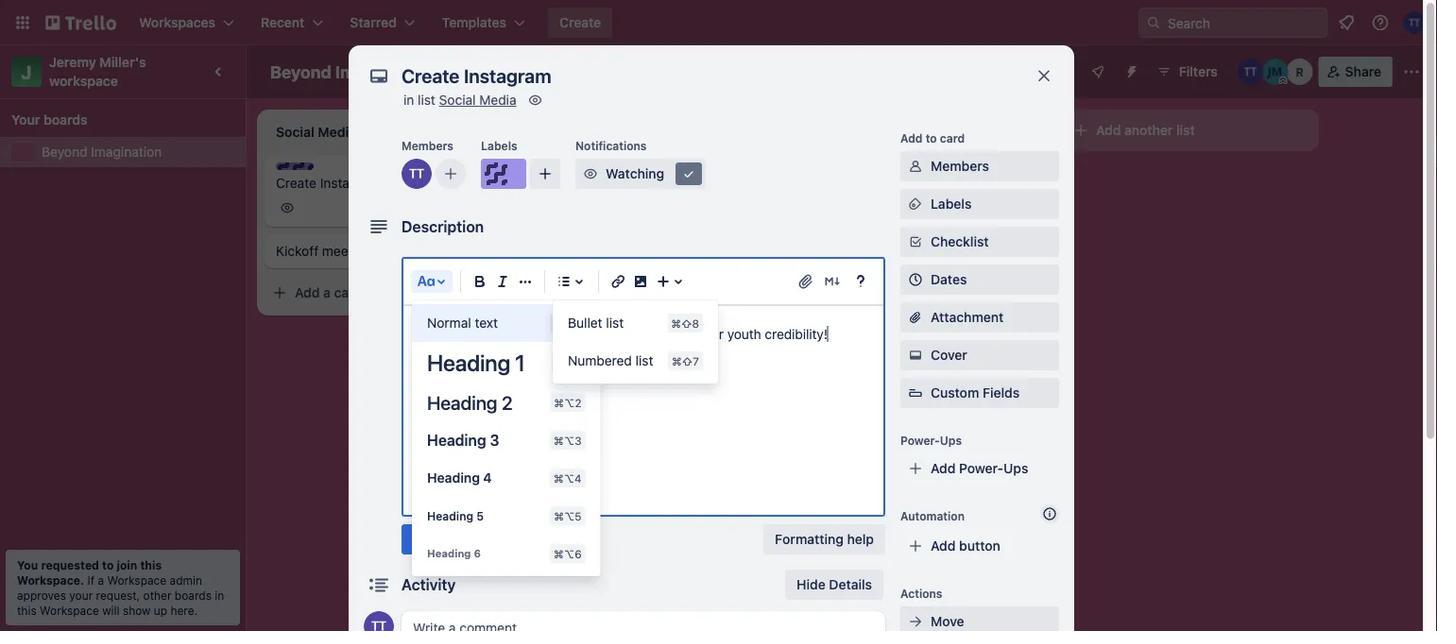 Task type: locate. For each thing, give the bounding box(es) containing it.
add button button
[[901, 531, 1059, 561]]

members
[[402, 139, 454, 152], [931, 158, 989, 174]]

boards inside 'element'
[[44, 112, 88, 128]]

1 horizontal spatial power-
[[959, 461, 1004, 476]]

workspace down join
[[107, 574, 166, 587]]

cover
[[931, 347, 968, 363]]

sm image
[[526, 91, 545, 110], [680, 164, 698, 183], [906, 195, 925, 214], [906, 346, 925, 365]]

create
[[560, 15, 601, 30], [276, 175, 317, 191]]

imagination
[[335, 61, 431, 82], [91, 144, 162, 160]]

create instagram link
[[276, 174, 495, 193]]

your boards with 1 items element
[[11, 109, 225, 131]]

0 horizontal spatial a
[[98, 574, 104, 587]]

to up members link
[[926, 131, 937, 145]]

a right "if"
[[98, 574, 104, 587]]

1 horizontal spatial create from template… image
[[1021, 172, 1036, 187]]

add a card button
[[265, 278, 476, 308]]

0 vertical spatial boards
[[44, 112, 88, 128]]

1 horizontal spatial this
[[140, 559, 162, 572]]

italic ⌘i image
[[491, 270, 514, 293]]

sm image down notifications
[[581, 164, 600, 183]]

beyond imagination inside text box
[[270, 61, 431, 82]]

1 vertical spatial to
[[634, 327, 646, 342]]

social
[[439, 92, 476, 108]]

power-
[[901, 434, 940, 447], [959, 461, 1004, 476]]

sm image inside watching button
[[581, 164, 600, 183]]

in right other
[[215, 589, 224, 602]]

1 vertical spatial in
[[215, 589, 224, 602]]

add members to card image
[[443, 164, 458, 183]]

to inside text field
[[634, 327, 646, 342]]

workspace
[[49, 73, 118, 89]]

1 vertical spatial another
[[505, 327, 552, 342]]

list right bullet
[[606, 315, 624, 331]]

if a workspace admin approves your request, other boards in this workspace will show up here.
[[17, 574, 224, 617]]

add for add power-ups
[[931, 461, 956, 476]]

1 vertical spatial card
[[334, 285, 362, 301]]

numbered list
[[568, 353, 653, 369]]

1 vertical spatial beyond
[[42, 144, 87, 160]]

sm image right the watching
[[680, 164, 698, 183]]

sm image left cover at the right of page
[[906, 346, 925, 365]]

labels link
[[901, 189, 1059, 219]]

watching
[[606, 166, 665, 181]]

2 vertical spatial to
[[102, 559, 114, 572]]

0 horizontal spatial create
[[276, 175, 317, 191]]

to left join
[[102, 559, 114, 572]]

add for add another list
[[1096, 122, 1121, 138]]

1 horizontal spatial another
[[1125, 122, 1173, 138]]

sm image inside members link
[[906, 157, 925, 176]]

a inside button
[[323, 285, 331, 301]]

0 horizontal spatial ups
[[940, 434, 962, 447]]

⌘⌥4
[[554, 472, 582, 485]]

0 horizontal spatial to
[[102, 559, 114, 572]]

1 vertical spatial beyond imagination
[[42, 144, 162, 160]]

0 vertical spatial this
[[140, 559, 162, 572]]

dates button
[[901, 265, 1059, 295]]

1 horizontal spatial beyond imagination
[[270, 61, 431, 82]]

1 vertical spatial boards
[[175, 589, 212, 602]]

add up members link
[[901, 131, 923, 145]]

boards down admin
[[175, 589, 212, 602]]

add inside "add another list" button
[[1096, 122, 1121, 138]]

instagram
[[320, 175, 381, 191]]

1 horizontal spatial beyond
[[270, 61, 331, 82]]

power ups image
[[1090, 64, 1106, 79]]

formatting help
[[775, 532, 874, 547]]

notifications
[[576, 139, 647, 152]]

heading down save
[[427, 548, 471, 560]]

0 vertical spatial beyond imagination
[[270, 61, 431, 82]]

heading left 4
[[427, 470, 480, 486]]

move
[[931, 614, 965, 629]]

heading for heading 4
[[427, 470, 480, 486]]

1 vertical spatial this
[[17, 604, 37, 617]]

2 heading from the top
[[427, 391, 497, 413]]

1 horizontal spatial ups
[[1004, 461, 1029, 476]]

add inside 'add a card' button
[[295, 285, 320, 301]]

heading
[[427, 350, 510, 376], [427, 391, 497, 413], [427, 431, 486, 449], [427, 470, 480, 486], [427, 509, 474, 523], [427, 548, 471, 560]]

1 vertical spatial workspace
[[40, 604, 99, 617]]

details
[[829, 577, 872, 593]]

0 vertical spatial a
[[323, 285, 331, 301]]

add button
[[931, 538, 1001, 554]]

1 horizontal spatial imagination
[[335, 61, 431, 82]]

power- down power-ups
[[959, 461, 1004, 476]]

up
[[154, 604, 167, 617]]

0 horizontal spatial boards
[[44, 112, 88, 128]]

1 vertical spatial create
[[276, 175, 317, 191]]

sm image inside move link
[[906, 612, 925, 631]]

heading for heading 6
[[427, 548, 471, 560]]

0 vertical spatial card
[[940, 131, 965, 145]]

1 horizontal spatial a
[[323, 285, 331, 301]]

sm image down add to card
[[906, 157, 925, 176]]

list inside button
[[1177, 122, 1195, 138]]

0 vertical spatial create from template… image
[[1021, 172, 1036, 187]]

card up members link
[[940, 131, 965, 145]]

share button
[[1319, 57, 1393, 87]]

view markdown image
[[823, 272, 842, 291]]

here.
[[171, 604, 198, 617]]

hide details
[[797, 577, 872, 593]]

1 horizontal spatial to
[[634, 327, 646, 342]]

0 horizontal spatial beyond imagination
[[42, 144, 162, 160]]

list
[[418, 92, 436, 108], [1177, 122, 1195, 138], [606, 315, 624, 331], [636, 353, 653, 369]]

0 vertical spatial ups
[[940, 434, 962, 447]]

filters
[[1179, 64, 1218, 79]]

0 horizontal spatial card
[[334, 285, 362, 301]]

sm image
[[906, 157, 925, 176], [581, 164, 600, 183], [906, 232, 925, 251], [906, 612, 925, 631]]

0 horizontal spatial in
[[215, 589, 224, 602]]

0 horizontal spatial another
[[505, 327, 552, 342]]

⌘⌥6
[[554, 547, 582, 560]]

heading down must
[[427, 350, 510, 376]]

sm image for watching
[[581, 164, 600, 183]]

custom
[[931, 385, 979, 401]]

card down meeting at the left of the page
[[334, 285, 362, 301]]

4
[[483, 470, 492, 486]]

another inside button
[[1125, 122, 1173, 138]]

media
[[479, 92, 517, 108]]

ups down fields
[[1004, 461, 1029, 476]]

this
[[140, 559, 162, 572], [17, 604, 37, 617]]

add inside add button button
[[931, 538, 956, 554]]

2 horizontal spatial to
[[926, 131, 937, 145]]

add inside add power-ups link
[[931, 461, 956, 476]]

heading up heading 4
[[427, 431, 486, 449]]

labels up 'checklist'
[[931, 196, 972, 212]]

0 horizontal spatial beyond
[[42, 144, 87, 160]]

create from template… image up labels link
[[1021, 172, 1036, 187]]

meeting
[[322, 243, 372, 259]]

admin
[[170, 574, 202, 587]]

add down power ups image
[[1096, 122, 1121, 138]]

add down kickoff
[[295, 285, 320, 301]]

create down color: purple, title: none icon at top left
[[276, 175, 317, 191]]

4 heading from the top
[[427, 470, 480, 486]]

link image
[[607, 270, 629, 293]]

color: bold red, title: "thoughts" element
[[544, 163, 615, 177]]

1 horizontal spatial workspace
[[107, 574, 166, 587]]

a down kickoff meeting
[[323, 285, 331, 301]]

sm image inside checklist link
[[906, 232, 925, 251]]

custom fields
[[931, 385, 1020, 401]]

0 horizontal spatial labels
[[481, 139, 518, 152]]

thoughts
[[563, 163, 615, 177]]

create from template… image
[[1021, 172, 1036, 187], [484, 285, 499, 301]]

ups up add power-ups
[[940, 434, 962, 447]]

1 horizontal spatial in
[[404, 92, 414, 108]]

1 horizontal spatial labels
[[931, 196, 972, 212]]

another down automation "icon"
[[1125, 122, 1173, 138]]

create instagram
[[276, 175, 381, 191]]

labels
[[481, 139, 518, 152], [931, 196, 972, 212]]

another up 1 at bottom left
[[505, 327, 552, 342]]

create inside create button
[[560, 15, 601, 30]]

create inside the create instagram link
[[276, 175, 317, 191]]

0 vertical spatial to
[[926, 131, 937, 145]]

0 vertical spatial create
[[560, 15, 601, 30]]

1 horizontal spatial members
[[931, 158, 989, 174]]

0 horizontal spatial power-
[[901, 434, 940, 447]]

boards inside if a workspace admin approves your request, other boards in this workspace will show up here.
[[175, 589, 212, 602]]

imagination left 'star or unstar board' icon
[[335, 61, 431, 82]]

a for if
[[98, 574, 104, 587]]

group
[[553, 304, 718, 380]]

sm image for move
[[906, 612, 925, 631]]

card inside 'add a card' button
[[334, 285, 362, 301]]

to right media
[[634, 327, 646, 342]]

boards right your
[[44, 112, 88, 128]]

more formatting image
[[514, 270, 537, 293]]

a inside if a workspace admin approves your request, other boards in this workspace will show up here.
[[98, 574, 104, 587]]

1 vertical spatial a
[[98, 574, 104, 587]]

this down approves
[[17, 604, 37, 617]]

you
[[17, 559, 38, 572]]

sm image for members
[[906, 157, 925, 176]]

this inside you requested to join this workspace.
[[140, 559, 162, 572]]

create button
[[548, 8, 613, 38]]

0 horizontal spatial workspace
[[40, 604, 99, 617]]

ups inside add power-ups link
[[1004, 461, 1029, 476]]

0 vertical spatial workspace
[[107, 574, 166, 587]]

6 heading from the top
[[427, 548, 471, 560]]

3
[[490, 431, 499, 449]]

beyond
[[270, 61, 331, 82], [42, 144, 87, 160]]

list down filters button
[[1177, 122, 1195, 138]]

another
[[1125, 122, 1173, 138], [505, 327, 552, 342]]

1 vertical spatial ups
[[1004, 461, 1029, 476]]

create up board
[[560, 15, 601, 30]]

ups
[[940, 434, 962, 447], [1004, 461, 1029, 476]]

add a card
[[295, 285, 362, 301]]

add another list
[[1096, 122, 1195, 138]]

0 vertical spatial another
[[1125, 122, 1173, 138]]

3 heading from the top
[[427, 431, 486, 449]]

0 horizontal spatial this
[[17, 604, 37, 617]]

in left social
[[404, 92, 414, 108]]

increase
[[650, 327, 700, 342]]

jeremy miller (jeremymiller198) image
[[1262, 59, 1289, 85]]

list left social
[[418, 92, 436, 108]]

kickoff meeting link
[[276, 242, 495, 261]]

labels up color: purple, title: none image
[[481, 139, 518, 152]]

normal
[[427, 315, 471, 331]]

Main content area, start typing to enter text. text field
[[422, 323, 865, 346]]

save
[[413, 532, 443, 547]]

add power-ups link
[[901, 454, 1059, 484]]

description
[[402, 218, 484, 236]]

boards
[[44, 112, 88, 128], [175, 589, 212, 602]]

sm image left 'checklist'
[[906, 232, 925, 251]]

add down automation
[[931, 538, 956, 554]]

heading 3
[[427, 431, 499, 449]]

in inside if a workspace admin approves your request, other boards in this workspace will show up here.
[[215, 589, 224, 602]]

miller's
[[100, 54, 146, 70]]

0 vertical spatial in
[[404, 92, 414, 108]]

add for add to card
[[901, 131, 923, 145]]

2
[[502, 391, 513, 413]]

1 vertical spatial imagination
[[91, 144, 162, 160]]

workspace down your
[[40, 604, 99, 617]]

text styles image
[[415, 270, 438, 293]]

add power-ups
[[931, 461, 1029, 476]]

0 vertical spatial labels
[[481, 139, 518, 152]]

will
[[102, 604, 120, 617]]

credibility!
[[765, 327, 828, 342]]

r button
[[1287, 59, 1313, 85]]

to
[[926, 131, 937, 145], [634, 327, 646, 342], [102, 559, 114, 572]]

create from template… image up text
[[484, 285, 499, 301]]

sm image for checklist
[[906, 232, 925, 251]]

0 vertical spatial beyond
[[270, 61, 331, 82]]

0 horizontal spatial create from template… image
[[484, 285, 499, 301]]

None text field
[[392, 59, 1016, 93]]

workspace.
[[17, 574, 84, 587]]

heading left 5
[[427, 509, 474, 523]]

Search field
[[1161, 9, 1327, 37]]

sm image down add to card
[[906, 195, 925, 214]]

1 horizontal spatial card
[[940, 131, 965, 145]]

Board name text field
[[261, 57, 441, 87]]

workspace
[[107, 574, 166, 587], [40, 604, 99, 617]]

members down add to card
[[931, 158, 989, 174]]

1 horizontal spatial create
[[560, 15, 601, 30]]

5 heading from the top
[[427, 509, 474, 523]]

normal text
[[427, 315, 498, 331]]

0 horizontal spatial imagination
[[91, 144, 162, 160]]

workspace visible image
[[486, 64, 501, 79]]

add for add button
[[931, 538, 956, 554]]

power- down the custom
[[901, 434, 940, 447]]

imagination down your boards with 1 items 'element'
[[91, 144, 162, 160]]

1
[[515, 350, 525, 376]]

list down main content area, start typing to enter text. text field at the bottom of page
[[636, 353, 653, 369]]

0 horizontal spatial members
[[402, 139, 454, 152]]

sm image down actions
[[906, 612, 925, 631]]

heading up "heading 3"
[[427, 391, 497, 413]]

your
[[69, 589, 93, 602]]

open help dialog image
[[850, 270, 872, 293]]

bullet
[[568, 315, 603, 331]]

color: purple, title: none image
[[481, 159, 526, 189]]

1 heading from the top
[[427, 350, 510, 376]]

terry turtle (terryturtle) image
[[1403, 11, 1426, 34], [1238, 59, 1264, 85], [402, 159, 432, 189], [476, 197, 499, 219], [364, 611, 394, 631]]

add down power-ups
[[931, 461, 956, 476]]

lists image
[[553, 270, 576, 293]]

0 vertical spatial imagination
[[335, 61, 431, 82]]

cover link
[[901, 340, 1059, 370]]

members up add members to card image
[[402, 139, 454, 152]]

image image
[[629, 270, 652, 293]]

this right join
[[140, 559, 162, 572]]

1 horizontal spatial boards
[[175, 589, 212, 602]]

star or unstar board image
[[452, 64, 467, 79]]



Task type: describe. For each thing, give the bounding box(es) containing it.
Write a comment text field
[[402, 611, 886, 631]]

list for numbered list
[[636, 353, 653, 369]]

move link
[[901, 607, 1059, 631]]

add another list button
[[1062, 110, 1319, 151]]

hide details link
[[785, 570, 884, 600]]

1 vertical spatial members
[[931, 158, 989, 174]]

checklist
[[931, 234, 989, 249]]

jeremy miller's workspace
[[49, 54, 150, 89]]

⌘⌥3
[[554, 434, 582, 447]]

0 vertical spatial members
[[402, 139, 454, 152]]

kickoff meeting
[[276, 243, 372, 259]]

save button
[[402, 525, 454, 555]]

social media link
[[439, 92, 517, 108]]

hide
[[797, 577, 826, 593]]

this inside if a workspace admin approves your request, other boards in this workspace will show up here.
[[17, 604, 37, 617]]

1 vertical spatial labels
[[931, 196, 972, 212]]

help
[[847, 532, 874, 547]]

show
[[123, 604, 151, 617]]

actions
[[901, 587, 943, 600]]

heading for heading 1
[[427, 350, 510, 376]]

to inside you requested to join this workspace.
[[102, 559, 114, 572]]

filters button
[[1151, 57, 1224, 87]]

6
[[474, 548, 481, 560]]

youth
[[727, 327, 761, 342]]

j
[[21, 60, 32, 83]]

0 notifications image
[[1335, 11, 1358, 34]]

sm image down board "link"
[[526, 91, 545, 110]]

button
[[959, 538, 1001, 554]]

open information menu image
[[1371, 13, 1390, 32]]

0 vertical spatial power-
[[901, 434, 940, 447]]

thoughts thinking
[[544, 163, 615, 191]]

heading for heading 2
[[427, 391, 497, 413]]

text
[[475, 315, 498, 331]]

custom fields button
[[901, 384, 1059, 403]]

beyond imagination link
[[42, 143, 234, 162]]

group containing bullet list
[[553, 304, 718, 380]]

customize views image
[[603, 62, 621, 81]]

add for add a card
[[295, 285, 320, 301]]

formatting
[[775, 532, 844, 547]]

heading 4
[[427, 470, 492, 486]]

5
[[477, 509, 484, 523]]

automation
[[901, 509, 965, 523]]

1 vertical spatial create from template… image
[[484, 285, 499, 301]]

⌘⌥2
[[554, 396, 582, 409]]

editor toolbar toolbar
[[411, 267, 876, 576]]

create for create instagram
[[276, 175, 317, 191]]

dates
[[931, 272, 967, 287]]

you requested to join this workspace.
[[17, 559, 162, 587]]

heading 1 group
[[412, 304, 601, 573]]

list for bullet list
[[606, 315, 624, 331]]

create for create
[[560, 15, 601, 30]]

a for add
[[323, 285, 331, 301]]

watching button
[[576, 159, 706, 189]]

share
[[1345, 64, 1382, 79]]

automation image
[[1117, 57, 1143, 83]]

sm image inside labels link
[[906, 195, 925, 214]]

approves
[[17, 589, 66, 602]]

beyond inside text box
[[270, 61, 331, 82]]

board link
[[513, 57, 593, 87]]

⌘⌥0
[[554, 317, 582, 330]]

sm image inside watching button
[[680, 164, 698, 183]]

thinking
[[544, 175, 597, 191]]

⌘⇧7
[[672, 354, 699, 368]]

in list social media
[[404, 92, 517, 108]]

bold ⌘b image
[[469, 270, 491, 293]]

primary element
[[0, 0, 1437, 45]]

1 vertical spatial power-
[[959, 461, 1004, 476]]

our
[[704, 327, 724, 342]]

⌘⌥5
[[554, 509, 582, 523]]

card for add a card
[[334, 285, 362, 301]]

sm image inside cover link
[[906, 346, 925, 365]]

request,
[[96, 589, 140, 602]]

list for in list social media
[[418, 92, 436, 108]]

bullet list
[[568, 315, 624, 331]]

back to home image
[[45, 8, 116, 38]]

add
[[479, 327, 502, 342]]

requested
[[41, 559, 99, 572]]

r
[[1296, 65, 1304, 78]]

power-ups
[[901, 434, 962, 447]]

another inside main content area, start typing to enter text. text field
[[505, 327, 552, 342]]

must
[[445, 327, 475, 342]]

board
[[545, 64, 582, 79]]

⌘⌥1
[[556, 356, 582, 370]]

activity
[[402, 576, 456, 594]]

heading for heading 3
[[427, 431, 486, 449]]

kickoff
[[276, 243, 319, 259]]

imagination inside text box
[[335, 61, 431, 82]]

search image
[[1146, 15, 1161, 30]]

members link
[[901, 151, 1059, 181]]

attach and insert link image
[[797, 272, 816, 291]]

card for add to card
[[940, 131, 965, 145]]

heading 5
[[427, 509, 484, 523]]

color: purple, title: none image
[[276, 163, 314, 170]]

rubyanndersson (rubyanndersson) image
[[1287, 59, 1313, 85]]

heading for heading 5
[[427, 509, 474, 523]]

⌘⇧8
[[671, 317, 699, 330]]

formatting help link
[[764, 525, 886, 555]]

thinking link
[[544, 174, 764, 193]]

media
[[594, 327, 630, 342]]

attachment
[[931, 310, 1004, 325]]

fields
[[983, 385, 1020, 401]]

if
[[87, 574, 95, 587]]

show menu image
[[1402, 62, 1421, 81]]

checklist link
[[901, 227, 1059, 257]]

numbered
[[568, 353, 632, 369]]

join
[[117, 559, 137, 572]]

heading 6
[[427, 548, 481, 560]]

your
[[11, 112, 40, 128]]

we must add another social media to increase our youth credibility!
[[422, 327, 828, 342]]

we
[[422, 327, 442, 342]]

heading 2
[[427, 391, 513, 413]]



Task type: vqa. For each thing, say whether or not it's contained in the screenshot.
leftmost Workspace
yes



